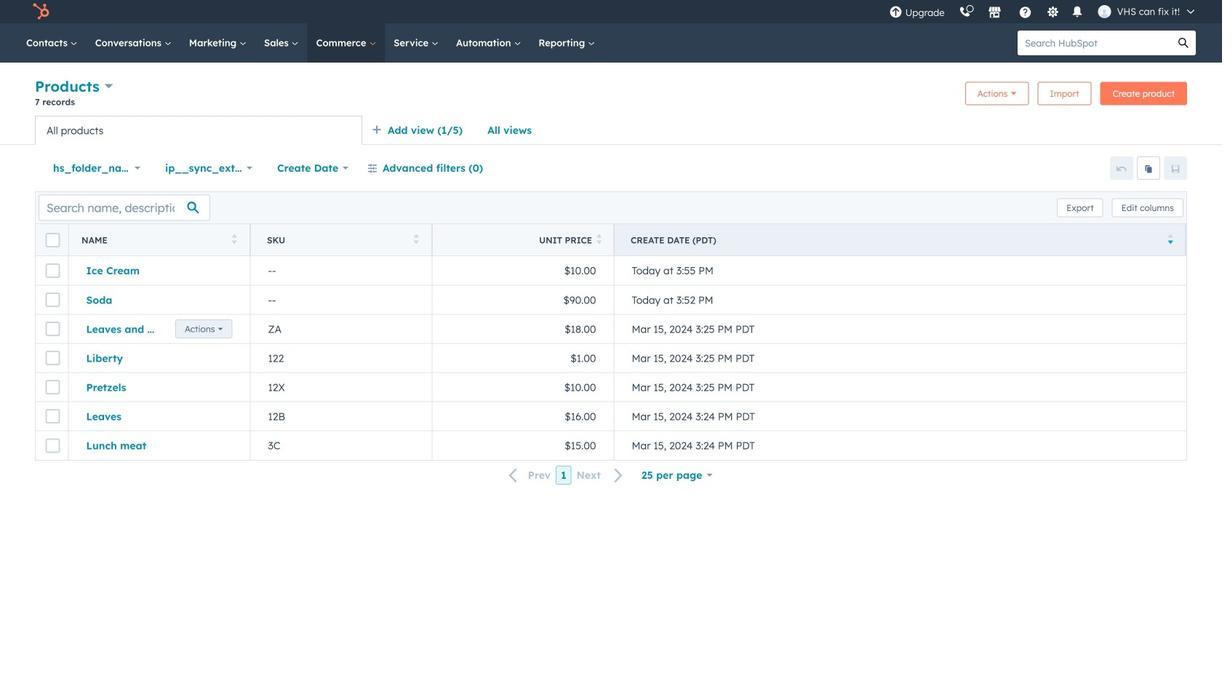 Task type: locate. For each thing, give the bounding box(es) containing it.
2 horizontal spatial press to sort. element
[[597, 234, 603, 246]]

0 horizontal spatial press to sort. element
[[232, 234, 237, 246]]

descending sort. press to sort ascending. image
[[1169, 234, 1174, 244]]

press to sort. element
[[232, 234, 237, 246], [414, 234, 419, 246], [597, 234, 603, 246]]

1 horizontal spatial press to sort. element
[[414, 234, 419, 246]]

menu
[[883, 0, 1205, 23]]

banner
[[35, 76, 1188, 116]]

pagination navigation
[[501, 466, 633, 485]]

press to sort. image
[[232, 234, 237, 244], [597, 234, 603, 244]]

2 press to sort. element from the left
[[414, 234, 419, 246]]

terry turtle image
[[1099, 5, 1112, 18]]

1 press to sort. image from the left
[[232, 234, 237, 244]]

press to sort. image
[[414, 234, 419, 244]]

0 horizontal spatial press to sort. image
[[232, 234, 237, 244]]

2 press to sort. image from the left
[[597, 234, 603, 244]]

1 horizontal spatial press to sort. image
[[597, 234, 603, 244]]



Task type: describe. For each thing, give the bounding box(es) containing it.
3 press to sort. element from the left
[[597, 234, 603, 246]]

1 press to sort. element from the left
[[232, 234, 237, 246]]

descending sort. press to sort ascending. element
[[1169, 234, 1174, 246]]

marketplaces image
[[989, 7, 1002, 20]]

Search HubSpot search field
[[1018, 31, 1172, 55]]

Search name, description, or SKU search field
[[39, 195, 210, 221]]



Task type: vqa. For each thing, say whether or not it's contained in the screenshot.
1st + Add button from the bottom
no



